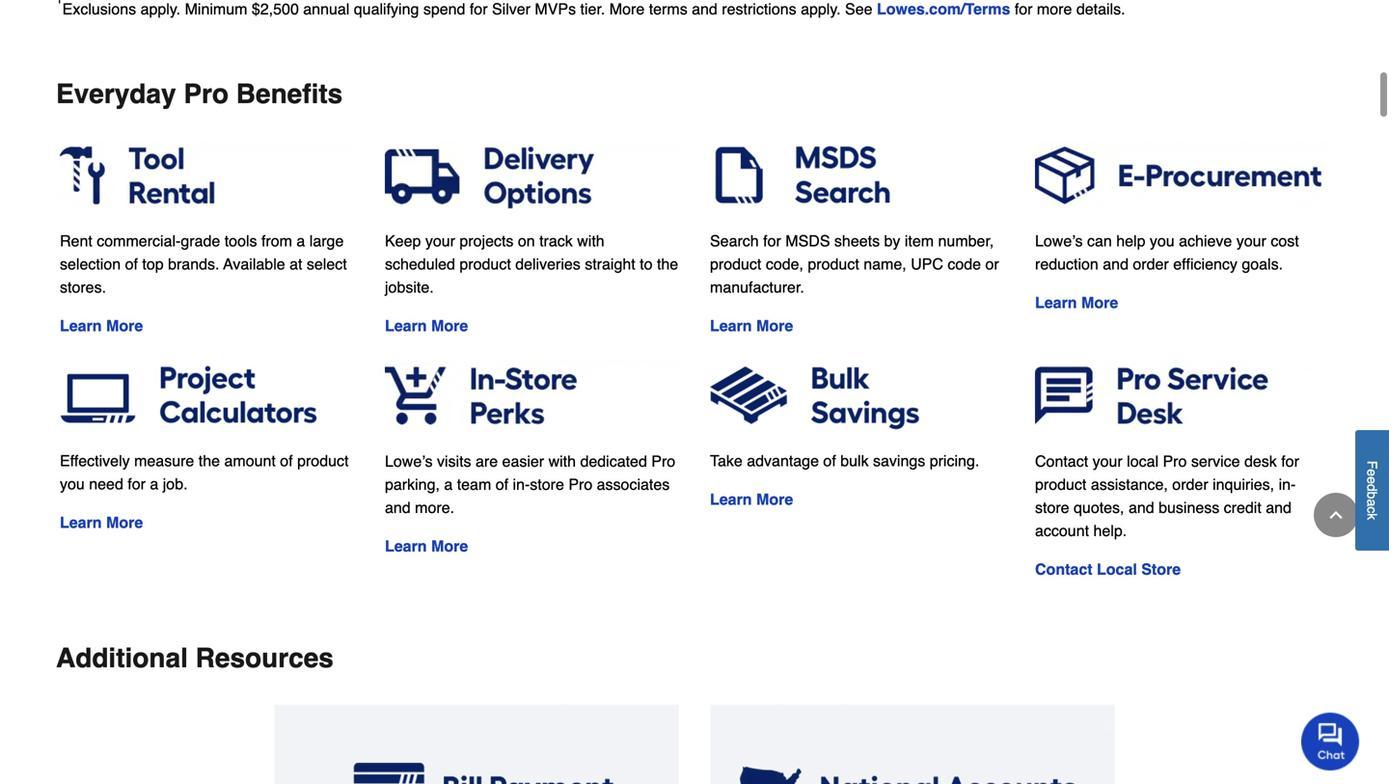Task type: locate. For each thing, give the bounding box(es) containing it.
2 apply. from the left
[[801, 0, 841, 18]]

learn down "more."
[[385, 537, 427, 555]]

in- for inquiries,
[[1279, 475, 1296, 493]]

learn more down take
[[710, 491, 793, 509]]

in- down easier
[[513, 475, 530, 493]]

product for keep
[[460, 255, 511, 273]]

deliveries
[[515, 255, 581, 273]]

learn more for rent commercial-grade tools from a large selection of top brands. available at select stores.
[[60, 317, 143, 335]]

mvps
[[535, 0, 576, 18]]

a inside the rent commercial-grade tools from a large selection of top brands. available at select stores.
[[297, 232, 305, 250]]

with right easier
[[549, 452, 576, 470]]

chevron up image
[[1327, 506, 1346, 525]]

delivery options. image
[[385, 140, 679, 210]]

with up straight
[[577, 232, 605, 250]]

0 horizontal spatial order
[[1133, 255, 1169, 273]]

order down help
[[1133, 255, 1169, 273]]

1 vertical spatial with
[[549, 452, 576, 470]]

learn more down manufacturer.
[[710, 317, 793, 335]]

scroll to top element
[[1314, 493, 1358, 537]]

0 horizontal spatial store
[[530, 475, 564, 493]]

store up account
[[1035, 499, 1070, 516]]

measure
[[134, 452, 194, 470]]

learn more link for search for msds sheets by item number, product code, product name, upc code or manufacturer.
[[710, 317, 793, 335]]

inquiries,
[[1213, 475, 1275, 493]]

product inside keep your projects on track with scheduled product deliveries straight to the jobsite.
[[460, 255, 511, 273]]

everyday pro benefits
[[56, 79, 343, 110]]

in- inside contact your local pro service desk for product assistance, order inquiries, in- store quotes, and business credit and account help.
[[1279, 475, 1296, 493]]

your
[[425, 232, 455, 250], [1237, 232, 1267, 250], [1093, 452, 1123, 470]]

select
[[307, 255, 347, 273]]

order up business
[[1172, 475, 1209, 493]]

1 vertical spatial order
[[1172, 475, 1209, 493]]

in- right 'inquiries,'
[[1279, 475, 1296, 493]]

0 vertical spatial order
[[1133, 255, 1169, 273]]

0 vertical spatial you
[[1150, 232, 1175, 250]]

service
[[1191, 452, 1240, 470]]

store for quotes,
[[1035, 499, 1070, 516]]

apply. left minimum
[[140, 0, 181, 18]]

1 horizontal spatial order
[[1172, 475, 1209, 493]]

product right amount
[[297, 452, 349, 470]]

1 horizontal spatial the
[[657, 255, 678, 273]]

for right need
[[128, 475, 146, 493]]

more for take advantage of bulk savings pricing.
[[756, 491, 793, 509]]

store inside contact your local pro service desk for product assistance, order inquiries, in- store quotes, and business credit and account help.
[[1035, 499, 1070, 516]]

with inside lowe's visits are easier with dedicated pro parking, a team of in-store pro associates and more.
[[549, 452, 576, 470]]

of right amount
[[280, 452, 293, 470]]

savings
[[873, 452, 925, 470]]

jobsite.
[[385, 278, 434, 296]]

contact local store
[[1035, 560, 1181, 578]]

e up "b"
[[1365, 477, 1380, 484]]

lowe's inside lowe's visits are easier with dedicated pro parking, a team of in-store pro associates and more.
[[385, 452, 433, 470]]

for right desk
[[1281, 452, 1299, 470]]

learn for keep your projects on track with scheduled product deliveries straight to the jobsite.
[[385, 317, 427, 335]]

and down help
[[1103, 255, 1129, 273]]

a up k
[[1365, 499, 1380, 507]]

in- inside lowe's visits are easier with dedicated pro parking, a team of in-store pro associates and more.
[[513, 475, 530, 493]]

from
[[261, 232, 292, 250]]

more down stores.
[[106, 317, 143, 335]]

more for search for msds sheets by item number, product code, product name, upc code or manufacturer.
[[756, 317, 793, 335]]

contact inside contact your local pro service desk for product assistance, order inquiries, in- store quotes, and business credit and account help.
[[1035, 452, 1088, 470]]

a up at
[[297, 232, 305, 250]]

product down search
[[710, 255, 762, 273]]

more down "more."
[[431, 537, 468, 555]]

apply.
[[140, 0, 181, 18], [801, 0, 841, 18]]

your inside contact your local pro service desk for product assistance, order inquiries, in- store quotes, and business credit and account help.
[[1093, 452, 1123, 470]]

national accounts. image
[[710, 705, 1115, 784]]

help.
[[1094, 522, 1127, 540]]

learn more link down "more."
[[385, 537, 468, 555]]

0 vertical spatial lowe's
[[1035, 232, 1083, 250]]

learn more down need
[[60, 514, 143, 532]]

the inside keep your projects on track with scheduled product deliveries straight to the jobsite.
[[657, 255, 678, 273]]

1 horizontal spatial your
[[1093, 452, 1123, 470]]

0 vertical spatial the
[[657, 255, 678, 273]]

your inside keep your projects on track with scheduled product deliveries straight to the jobsite.
[[425, 232, 455, 250]]

learn more down stores.
[[60, 317, 143, 335]]

2 in- from the left
[[1279, 475, 1296, 493]]

contact up quotes,
[[1035, 452, 1088, 470]]

0 vertical spatial contact
[[1035, 452, 1088, 470]]

2 contact from the top
[[1035, 560, 1093, 578]]

for up code,
[[763, 232, 781, 250]]

pro up 'associates'
[[652, 452, 676, 470]]

0 horizontal spatial your
[[425, 232, 455, 250]]

dedicated
[[580, 452, 647, 470]]

visits
[[437, 452, 471, 470]]

pro service desk. image
[[1035, 361, 1329, 431]]

exclusions
[[62, 0, 136, 18]]

achieve
[[1179, 232, 1232, 250]]

lowe's inside lowe's can help you achieve your cost reduction and order efficiency goals.
[[1035, 232, 1083, 250]]

lowe's
[[1035, 232, 1083, 250], [385, 452, 433, 470]]

learn down need
[[60, 514, 102, 532]]

contact
[[1035, 452, 1088, 470], [1035, 560, 1093, 578]]

learn for effectively measure the amount of product you need for a job.
[[60, 514, 102, 532]]

stores.
[[60, 278, 106, 296]]

1 horizontal spatial apply.
[[801, 0, 841, 18]]

learn more for search for msds sheets by item number, product code, product name, upc code or manufacturer.
[[710, 317, 793, 335]]

order inside contact your local pro service desk for product assistance, order inquiries, in- store quotes, and business credit and account help.
[[1172, 475, 1209, 493]]

e up d
[[1365, 469, 1380, 477]]

1 vertical spatial lowe's
[[385, 452, 433, 470]]

learn more link down jobsite.
[[385, 317, 468, 335]]

learn more link down reduction
[[1035, 294, 1118, 312]]

0 horizontal spatial with
[[549, 452, 576, 470]]

f
[[1365, 461, 1380, 469]]

lowe's for lowe's can help you achieve your cost reduction and order efficiency goals.
[[1035, 232, 1083, 250]]

your up goals.
[[1237, 232, 1267, 250]]

and
[[692, 0, 718, 18], [1103, 255, 1129, 273], [385, 499, 411, 516], [1129, 499, 1154, 516], [1266, 499, 1292, 516]]

m s d s search. image
[[710, 140, 1004, 210]]

lowe's up parking,
[[385, 452, 433, 470]]

learn more for keep your projects on track with scheduled product deliveries straight to the jobsite.
[[385, 317, 468, 335]]

0 horizontal spatial you
[[60, 475, 85, 493]]

product up quotes,
[[1035, 475, 1087, 493]]

1 horizontal spatial you
[[1150, 232, 1175, 250]]

you down effectively
[[60, 475, 85, 493]]

you right help
[[1150, 232, 1175, 250]]

in- for of
[[513, 475, 530, 493]]

0 horizontal spatial the
[[199, 452, 220, 470]]

1 horizontal spatial with
[[577, 232, 605, 250]]

learn down stores.
[[60, 317, 102, 335]]

and down assistance,
[[1129, 499, 1154, 516]]

order inside lowe's can help you achieve your cost reduction and order efficiency goals.
[[1133, 255, 1169, 273]]

more for effectively measure the amount of product you need for a job.
[[106, 514, 143, 532]]

0 horizontal spatial apply.
[[140, 0, 181, 18]]

straight
[[585, 255, 636, 273]]

tier.
[[580, 0, 605, 18]]

learn more link down manufacturer.
[[710, 317, 793, 335]]

easier
[[502, 452, 544, 470]]

goals.
[[1242, 255, 1283, 273]]

learn down jobsite.
[[385, 317, 427, 335]]

more
[[610, 0, 645, 18], [1082, 294, 1118, 312], [106, 317, 143, 335], [431, 317, 468, 335], [756, 317, 793, 335], [756, 491, 793, 509], [106, 514, 143, 532], [431, 537, 468, 555]]

of down are
[[496, 475, 509, 493]]

more down manufacturer.
[[756, 317, 793, 335]]

top
[[142, 255, 164, 273]]

0 vertical spatial store
[[530, 475, 564, 493]]

pro right local
[[1163, 452, 1187, 470]]

learn more link down need
[[60, 514, 143, 532]]

1 vertical spatial you
[[60, 475, 85, 493]]

b
[[1365, 492, 1380, 499]]

more down reduction
[[1082, 294, 1118, 312]]

learn down take
[[710, 491, 752, 509]]

1 vertical spatial the
[[199, 452, 220, 470]]

k
[[1365, 513, 1380, 520]]

learn
[[1035, 294, 1077, 312], [60, 317, 102, 335], [385, 317, 427, 335], [710, 317, 752, 335], [710, 491, 752, 509], [60, 514, 102, 532], [385, 537, 427, 555]]

assistance,
[[1091, 475, 1168, 493]]

large
[[309, 232, 344, 250]]

learn more
[[1035, 294, 1118, 312], [60, 317, 143, 335], [385, 317, 468, 335], [710, 317, 793, 335], [710, 491, 793, 509], [60, 514, 143, 532], [385, 537, 468, 555]]

of inside the rent commercial-grade tools from a large selection of top brands. available at select stores.
[[125, 255, 138, 273]]

1 horizontal spatial in-
[[1279, 475, 1296, 493]]

scheduled
[[385, 255, 455, 273]]

the right to
[[657, 255, 678, 273]]

efficiency
[[1173, 255, 1238, 273]]

learn more link down take
[[710, 491, 793, 509]]

you
[[1150, 232, 1175, 250], [60, 475, 85, 493]]

learn more link down stores.
[[60, 317, 143, 335]]

1 vertical spatial store
[[1035, 499, 1070, 516]]

learn more link for effectively measure the amount of product you need for a job.
[[60, 514, 143, 532]]

parking,
[[385, 475, 440, 493]]

help
[[1116, 232, 1146, 250]]

lowes.com/terms
[[877, 0, 1010, 18]]

e
[[1365, 469, 1380, 477], [1365, 477, 1380, 484]]

and down parking,
[[385, 499, 411, 516]]

your up scheduled
[[425, 232, 455, 250]]

store for pro
[[530, 475, 564, 493]]

store down easier
[[530, 475, 564, 493]]

learn down manufacturer.
[[710, 317, 752, 335]]

your for for
[[1093, 452, 1123, 470]]

your for scheduled
[[425, 232, 455, 250]]

product down projects
[[460, 255, 511, 273]]

a left the job.
[[150, 475, 159, 493]]

more down advantage
[[756, 491, 793, 509]]

of left top on the left top of page
[[125, 255, 138, 273]]

on
[[518, 232, 535, 250]]

effectively
[[60, 452, 130, 470]]

1 horizontal spatial lowe's
[[1035, 232, 1083, 250]]

pro up tool rental. image
[[184, 79, 229, 110]]

bulk savings. image
[[710, 361, 1004, 430]]

details.
[[1077, 0, 1125, 18]]

and right the terms
[[692, 0, 718, 18]]

learn down reduction
[[1035, 294, 1077, 312]]

1 vertical spatial contact
[[1035, 560, 1093, 578]]

the inside effectively measure the amount of product you need for a job.
[[199, 452, 220, 470]]

the left amount
[[199, 452, 220, 470]]

a down visits
[[444, 475, 453, 493]]

more down jobsite.
[[431, 317, 468, 335]]

additional
[[56, 643, 188, 674]]

learn more for lowe's can help you achieve your cost reduction and order efficiency goals.
[[1035, 294, 1118, 312]]

with
[[577, 232, 605, 250], [549, 452, 576, 470]]

contact local store link
[[1035, 560, 1181, 578]]

0 vertical spatial with
[[577, 232, 605, 250]]

0 horizontal spatial lowe's
[[385, 452, 433, 470]]

available
[[223, 255, 285, 273]]

1 horizontal spatial store
[[1035, 499, 1070, 516]]

learn more down reduction
[[1035, 294, 1118, 312]]

0 horizontal spatial in-
[[513, 475, 530, 493]]

learn more for take advantage of bulk savings pricing.
[[710, 491, 793, 509]]

$2,500
[[252, 0, 299, 18]]

advantage
[[747, 452, 819, 470]]

with inside keep your projects on track with scheduled product deliveries straight to the jobsite.
[[577, 232, 605, 250]]

store inside lowe's visits are easier with dedicated pro parking, a team of in-store pro associates and more.
[[530, 475, 564, 493]]

in-
[[513, 475, 530, 493], [1279, 475, 1296, 493]]

your up assistance,
[[1093, 452, 1123, 470]]

lowe's can help you achieve your cost reduction and order efficiency goals.
[[1035, 232, 1299, 273]]

1 in- from the left
[[513, 475, 530, 493]]

of left bulk
[[823, 452, 836, 470]]

more down need
[[106, 514, 143, 532]]

1 contact from the top
[[1035, 452, 1088, 470]]

learn more down "more."
[[385, 537, 468, 555]]

the
[[657, 255, 678, 273], [199, 452, 220, 470]]

by
[[884, 232, 901, 250]]

track
[[539, 232, 573, 250]]

2 horizontal spatial your
[[1237, 232, 1267, 250]]

product inside contact your local pro service desk for product assistance, order inquiries, in- store quotes, and business credit and account help.
[[1035, 475, 1087, 493]]

for inside search for msds sheets by item number, product code, product name, upc code or manufacturer.
[[763, 232, 781, 250]]

for
[[470, 0, 488, 18], [1015, 0, 1033, 18], [763, 232, 781, 250], [1281, 452, 1299, 470], [128, 475, 146, 493]]

apply. left see
[[801, 0, 841, 18]]

desk
[[1245, 452, 1277, 470]]

contact down account
[[1035, 560, 1093, 578]]

resources
[[196, 643, 334, 674]]

learn more down jobsite.
[[385, 317, 468, 335]]

more.
[[415, 499, 454, 516]]

lowe's up reduction
[[1035, 232, 1083, 250]]



Task type: describe. For each thing, give the bounding box(es) containing it.
learn more link for keep your projects on track with scheduled product deliveries straight to the jobsite.
[[385, 317, 468, 335]]

a inside lowe's visits are easier with dedicated pro parking, a team of in-store pro associates and more.
[[444, 475, 453, 493]]

product inside effectively measure the amount of product you need for a job.
[[297, 452, 349, 470]]

search for msds sheets by item number, product code, product name, upc code or manufacturer.
[[710, 232, 999, 296]]

effectively measure the amount of product you need for a job.
[[60, 452, 349, 493]]

of inside effectively measure the amount of product you need for a job.
[[280, 452, 293, 470]]

silver
[[492, 0, 531, 18]]

take
[[710, 452, 743, 470]]

cost
[[1271, 232, 1299, 250]]

learn more for effectively measure the amount of product you need for a job.
[[60, 514, 143, 532]]

lowe's visits are easier with dedicated pro parking, a team of in-store pro associates and more.
[[385, 452, 676, 516]]

f e e d b a c k
[[1365, 461, 1380, 520]]

learn for take advantage of bulk savings pricing.
[[710, 491, 752, 509]]

manufacturer.
[[710, 278, 804, 296]]

you inside lowe's can help you achieve your cost reduction and order efficiency goals.
[[1150, 232, 1175, 250]]

learn more for lowe's visits are easier with dedicated pro parking, a team of in-store pro associates and more.
[[385, 537, 468, 555]]

number,
[[938, 232, 994, 250]]

for inside effectively measure the amount of product you need for a job.
[[128, 475, 146, 493]]

you inside effectively measure the amount of product you need for a job.
[[60, 475, 85, 493]]

sheets
[[834, 232, 880, 250]]

msds
[[786, 232, 830, 250]]

see
[[845, 0, 873, 18]]

amount
[[224, 452, 276, 470]]

are
[[476, 452, 498, 470]]

learn for lowe's can help you achieve your cost reduction and order efficiency goals.
[[1035, 294, 1077, 312]]

2 e from the top
[[1365, 477, 1380, 484]]

brands.
[[168, 255, 219, 273]]

lowes.com/terms link
[[877, 0, 1010, 18]]

a inside effectively measure the amount of product you need for a job.
[[150, 475, 159, 493]]

and inside lowe's can help you achieve your cost reduction and order efficiency goals.
[[1103, 255, 1129, 273]]

at
[[290, 255, 302, 273]]

f e e d b a c k button
[[1356, 430, 1389, 551]]

d
[[1365, 484, 1380, 492]]

to
[[640, 255, 653, 273]]

can
[[1087, 232, 1112, 250]]

chat invite button image
[[1301, 712, 1360, 771]]

team
[[457, 475, 491, 493]]

tools
[[225, 232, 257, 250]]

store
[[1142, 560, 1181, 578]]

project calculators. image
[[60, 361, 354, 430]]

contact for contact your local pro service desk for product assistance, order inquiries, in- store quotes, and business credit and account help.
[[1035, 452, 1088, 470]]

and right credit
[[1266, 499, 1292, 516]]

code,
[[766, 255, 804, 273]]

contact for contact local store
[[1035, 560, 1093, 578]]

benefits
[[236, 79, 343, 110]]

upc
[[911, 255, 943, 273]]

product for search
[[710, 255, 762, 273]]

keep your projects on track with scheduled product deliveries straight to the jobsite.
[[385, 232, 678, 296]]

exclusions apply. minimum $2,500 annual qualifying spend for silver mvps tier. more terms and restrictions apply. see lowes.com/terms for more details.
[[62, 0, 1125, 18]]

for inside contact your local pro service desk for product assistance, order inquiries, in- store quotes, and business credit and account help.
[[1281, 452, 1299, 470]]

order for you
[[1133, 255, 1169, 273]]

take advantage of bulk savings pricing.
[[710, 452, 980, 470]]

lowe's for lowe's visits are easier with dedicated pro parking, a team of in-store pro associates and more.
[[385, 452, 433, 470]]

product for contact
[[1035, 475, 1087, 493]]

more for lowe's visits are easier with dedicated pro parking, a team of in-store pro associates and more.
[[431, 537, 468, 555]]

learn for rent commercial-grade tools from a large selection of top brands. available at select stores.
[[60, 317, 102, 335]]

credit
[[1224, 499, 1262, 516]]

bill payment. image
[[274, 705, 679, 784]]

item
[[905, 232, 934, 250]]

order for pro
[[1172, 475, 1209, 493]]

pricing.
[[930, 452, 980, 470]]

job.
[[163, 475, 188, 493]]

in-store perks. image
[[385, 361, 679, 431]]

annual
[[303, 0, 350, 18]]

for left more at the right of page
[[1015, 0, 1033, 18]]

contact your local pro service desk for product assistance, order inquiries, in- store quotes, and business credit and account help.
[[1035, 452, 1299, 540]]

selection
[[60, 255, 121, 273]]

projects
[[460, 232, 514, 250]]

account
[[1035, 522, 1089, 540]]

more for keep your projects on track with scheduled product deliveries straight to the jobsite.
[[431, 317, 468, 335]]

and inside lowe's visits are easier with dedicated pro parking, a team of in-store pro associates and more.
[[385, 499, 411, 516]]

your inside lowe's can help you achieve your cost reduction and order efficiency goals.
[[1237, 232, 1267, 250]]

more for lowe's can help you achieve your cost reduction and order efficiency goals.
[[1082, 294, 1118, 312]]

business
[[1159, 499, 1220, 516]]

local
[[1127, 452, 1159, 470]]

restrictions
[[722, 0, 797, 18]]

bulk
[[841, 452, 869, 470]]

search
[[710, 232, 759, 250]]

commercial-
[[97, 232, 181, 250]]

learn more link for rent commercial-grade tools from a large selection of top brands. available at select stores.
[[60, 317, 143, 335]]

or
[[986, 255, 999, 273]]

of inside lowe's visits are easier with dedicated pro parking, a team of in-store pro associates and more.
[[496, 475, 509, 493]]

everyday
[[56, 79, 176, 110]]

code
[[948, 255, 981, 273]]

pro down 'dedicated'
[[569, 475, 593, 493]]

a inside 'button'
[[1365, 499, 1380, 507]]

local
[[1097, 560, 1137, 578]]

pro inside contact your local pro service desk for product assistance, order inquiries, in- store quotes, and business credit and account help.
[[1163, 452, 1187, 470]]

reduction
[[1035, 255, 1099, 273]]

terms
[[649, 0, 688, 18]]

learn more link for lowe's visits are easier with dedicated pro parking, a team of in-store pro associates and more.
[[385, 537, 468, 555]]

learn for lowe's visits are easier with dedicated pro parking, a team of in-store pro associates and more.
[[385, 537, 427, 555]]

minimum
[[185, 0, 247, 18]]

1 e from the top
[[1365, 469, 1380, 477]]

c
[[1365, 507, 1380, 513]]

learn for search for msds sheets by item number, product code, product name, upc code or manufacturer.
[[710, 317, 752, 335]]

product down sheets
[[808, 255, 859, 273]]

rent
[[60, 232, 92, 250]]

keep
[[385, 232, 421, 250]]

spend
[[423, 0, 465, 18]]

tool rental. image
[[60, 140, 354, 210]]

for left 'silver'
[[470, 0, 488, 18]]

learn more link for lowe's can help you achieve your cost reduction and order efficiency goals.
[[1035, 294, 1118, 312]]

more for rent commercial-grade tools from a large selection of top brands. available at select stores.
[[106, 317, 143, 335]]

rent commercial-grade tools from a large selection of top brands. available at select stores.
[[60, 232, 347, 296]]

name,
[[864, 255, 907, 273]]

more right tier.
[[610, 0, 645, 18]]

more
[[1037, 0, 1072, 18]]

e procurement. image
[[1035, 140, 1329, 210]]

1 apply. from the left
[[140, 0, 181, 18]]

learn more link for take advantage of bulk savings pricing.
[[710, 491, 793, 509]]

need
[[89, 475, 123, 493]]

associates
[[597, 475, 670, 493]]

quotes,
[[1074, 499, 1124, 516]]



Task type: vqa. For each thing, say whether or not it's contained in the screenshot.


